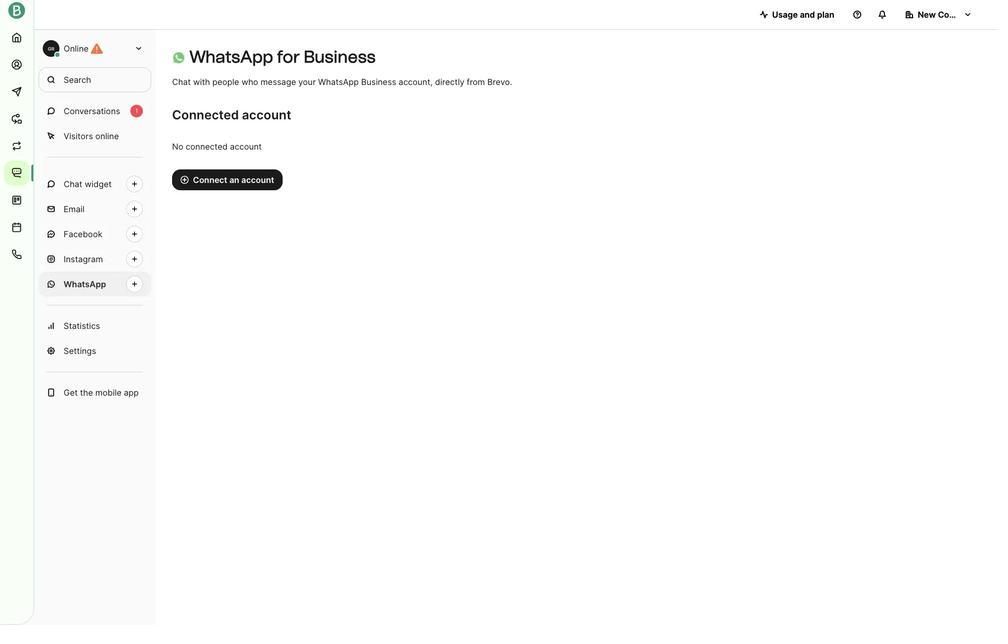 Task type: locate. For each thing, give the bounding box(es) containing it.
2 horizontal spatial whatsapp
[[318, 77, 359, 87]]

chat widget
[[64, 179, 112, 189]]

gr
[[48, 46, 54, 51]]

connect an account button
[[172, 170, 283, 190]]

0 vertical spatial whatsapp
[[189, 47, 273, 67]]

usage and plan button
[[751, 4, 843, 25]]

0 vertical spatial chat
[[172, 77, 191, 87]]

whatsapp up people at left top
[[189, 47, 273, 67]]

1 horizontal spatial whatsapp
[[189, 47, 273, 67]]

account for connect an account
[[241, 175, 274, 185]]

and
[[800, 9, 815, 20]]

with
[[193, 77, 210, 87]]

account for no connected account
[[230, 141, 262, 152]]

business up chat with people who message your whatsapp business account, directly from brevo.
[[304, 47, 376, 67]]

account right an
[[241, 175, 274, 185]]

1 vertical spatial account
[[230, 141, 262, 152]]

from
[[467, 77, 485, 87]]

business left account,
[[361, 77, 396, 87]]

1
[[135, 107, 138, 115]]

account down connected account
[[230, 141, 262, 152]]

account inside button
[[241, 175, 274, 185]]

0 horizontal spatial whatsapp
[[64, 279, 106, 289]]

account down message
[[242, 107, 291, 123]]

whatsapp
[[189, 47, 273, 67], [318, 77, 359, 87], [64, 279, 106, 289]]

connect an account
[[193, 175, 274, 185]]

for
[[277, 47, 300, 67]]

1 vertical spatial chat
[[64, 179, 82, 189]]

1 horizontal spatial chat
[[172, 77, 191, 87]]

2 vertical spatial whatsapp
[[64, 279, 106, 289]]

whatsapp right your on the left top
[[318, 77, 359, 87]]

settings
[[64, 346, 96, 356]]

company
[[938, 9, 977, 20]]

connected
[[186, 141, 228, 152]]

chat up email
[[64, 179, 82, 189]]

facebook link
[[39, 222, 151, 247]]

an
[[229, 175, 239, 185]]

whatsapp down instagram
[[64, 279, 106, 289]]

no
[[172, 141, 183, 152]]

account
[[242, 107, 291, 123], [230, 141, 262, 152], [241, 175, 274, 185]]

whatsapp image
[[172, 51, 185, 64]]

whatsapp for whatsapp
[[64, 279, 106, 289]]

whatsapp inside "link"
[[64, 279, 106, 289]]

visitors online link
[[39, 124, 151, 149]]

widget
[[85, 179, 112, 189]]

mobile
[[95, 388, 122, 398]]

people
[[212, 77, 239, 87]]

0 horizontal spatial chat
[[64, 179, 82, 189]]

2 vertical spatial account
[[241, 175, 274, 185]]

online
[[95, 131, 119, 141]]

chat
[[172, 77, 191, 87], [64, 179, 82, 189]]

visitors online
[[64, 131, 119, 141]]

chat left with
[[172, 77, 191, 87]]

business
[[304, 47, 376, 67], [361, 77, 396, 87]]

get the mobile app
[[64, 388, 139, 398]]

statistics
[[64, 321, 100, 331]]

instagram
[[64, 254, 103, 264]]

new company button
[[897, 4, 981, 25]]

chat for chat with people who message your whatsapp business account, directly from brevo.
[[172, 77, 191, 87]]

email link
[[39, 197, 151, 222]]

get the mobile app link
[[39, 380, 151, 405]]

new
[[918, 9, 936, 20]]



Task type: describe. For each thing, give the bounding box(es) containing it.
settings link
[[39, 339, 151, 364]]

usage and plan
[[772, 9, 835, 20]]

directly
[[435, 77, 465, 87]]

usage
[[772, 9, 798, 20]]

get
[[64, 388, 78, 398]]

facebook
[[64, 229, 102, 239]]

0 vertical spatial account
[[242, 107, 291, 123]]

search
[[64, 75, 91, 85]]

connected account
[[172, 107, 291, 123]]

connected
[[172, 107, 239, 123]]

app
[[124, 388, 139, 398]]

online
[[64, 43, 89, 54]]

brevo.
[[487, 77, 512, 87]]

account,
[[399, 77, 433, 87]]

message
[[261, 77, 296, 87]]

plan
[[817, 9, 835, 20]]

chat for chat widget
[[64, 179, 82, 189]]

no connected account
[[172, 141, 262, 152]]

chat with people who message your whatsapp business account, directly from brevo.
[[172, 77, 512, 87]]

connect
[[193, 175, 227, 185]]

visitors
[[64, 131, 93, 141]]

1 vertical spatial business
[[361, 77, 396, 87]]

0 vertical spatial business
[[304, 47, 376, 67]]

your
[[298, 77, 316, 87]]

new company
[[918, 9, 977, 20]]

the
[[80, 388, 93, 398]]

conversations
[[64, 106, 120, 116]]

instagram link
[[39, 247, 151, 272]]

email
[[64, 204, 85, 214]]

whatsapp for whatsapp for business
[[189, 47, 273, 67]]

who
[[242, 77, 258, 87]]

chat widget link
[[39, 172, 151, 197]]

whatsapp link
[[39, 272, 151, 297]]

statistics link
[[39, 313, 151, 339]]

whatsapp for business
[[189, 47, 376, 67]]

search link
[[39, 67, 151, 92]]

1 vertical spatial whatsapp
[[318, 77, 359, 87]]



Task type: vqa. For each thing, say whether or not it's contained in the screenshot.
Preferences
no



